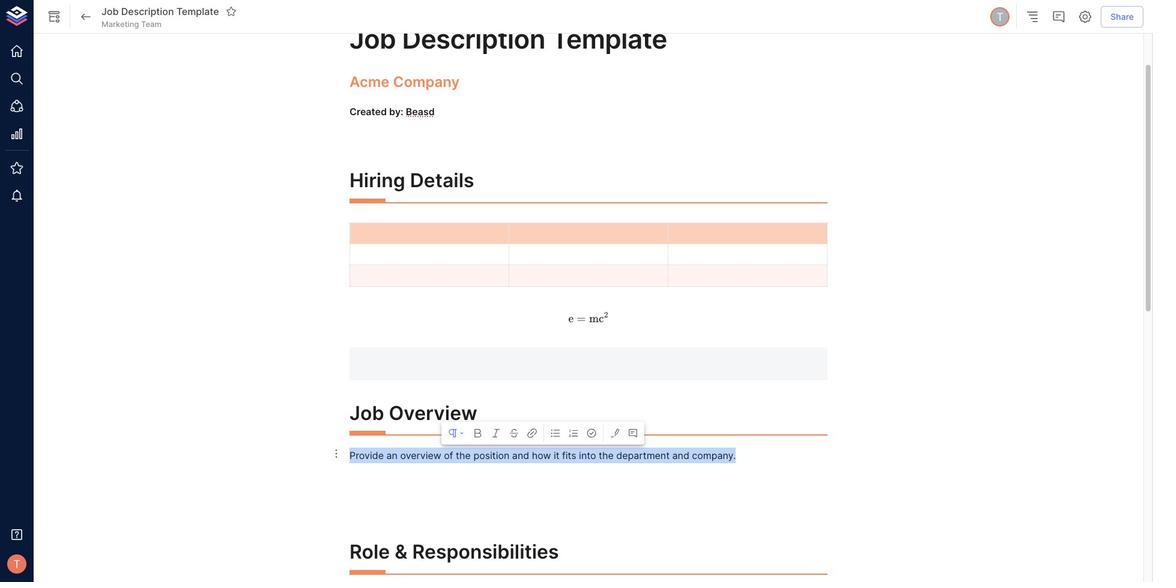 Task type: vqa. For each thing, say whether or not it's contained in the screenshot.
This Document Is Locked image
no



Task type: describe. For each thing, give the bounding box(es) containing it.
bold image
[[473, 428, 483, 439]]

settings image
[[1078, 10, 1093, 24]]

into
[[579, 450, 596, 462]]

0 vertical spatial job description template
[[101, 5, 219, 17]]

1 vertical spatial job
[[350, 23, 396, 55]]

created
[[350, 106, 387, 118]]

an
[[386, 450, 398, 462]]

2 vertical spatial job
[[350, 402, 384, 425]]

beasd
[[406, 106, 435, 118]]

comments image
[[1052, 10, 1066, 24]]

1 the from the left
[[456, 450, 471, 462]]

details
[[410, 169, 474, 192]]

1 vertical spatial t
[[13, 558, 20, 571]]

provide
[[350, 450, 384, 462]]

add comment image
[[628, 428, 638, 439]]

job overview
[[350, 402, 477, 425]]

0 vertical spatial job
[[101, 5, 119, 17]]

1 vertical spatial description
[[402, 23, 545, 55]]

position
[[473, 450, 510, 462]]

overview
[[400, 450, 441, 462]]

0 vertical spatial t button
[[989, 5, 1012, 28]]

2 the from the left
[[599, 450, 614, 462]]

bullet list image
[[550, 428, 561, 439]]

table of contents image
[[1025, 10, 1040, 24]]

team
[[141, 19, 162, 29]]

created by: beasd
[[350, 106, 435, 118]]

department
[[616, 450, 670, 462]]

c
[[599, 312, 604, 326]]

fits
[[562, 450, 576, 462]]

e
[[568, 312, 574, 326]]

todo list image
[[586, 428, 597, 439]]

company
[[393, 73, 460, 91]]

acme
[[350, 73, 390, 91]]

favorite image
[[226, 6, 236, 17]]

1 and from the left
[[512, 450, 529, 462]]

0 vertical spatial t
[[997, 10, 1004, 23]]

hiring details
[[350, 169, 474, 192]]

italic image
[[491, 428, 501, 439]]

1 horizontal spatial job description template
[[350, 23, 667, 55]]

0 horizontal spatial template
[[176, 5, 219, 17]]

go back image
[[79, 10, 93, 24]]



Task type: locate. For each thing, give the bounding box(es) containing it.
share
[[1111, 11, 1134, 21]]

job up acme
[[350, 23, 396, 55]]

role
[[350, 541, 390, 564]]

1 vertical spatial template
[[551, 23, 667, 55]]

description
[[121, 5, 174, 17], [402, 23, 545, 55]]

by:
[[389, 106, 403, 118]]

t
[[997, 10, 1004, 23], [13, 558, 20, 571]]

=
[[577, 312, 586, 326]]

1 vertical spatial job description template
[[350, 23, 667, 55]]

show wiki image
[[47, 10, 61, 24]]

marketing
[[101, 19, 139, 29]]

0 horizontal spatial t button
[[4, 551, 30, 578]]

job
[[101, 5, 119, 17], [350, 23, 396, 55], [350, 402, 384, 425]]

2
[[604, 311, 608, 320]]

1 horizontal spatial t
[[997, 10, 1004, 23]]

company.
[[692, 450, 736, 462]]

template
[[176, 5, 219, 17], [551, 23, 667, 55]]

0 horizontal spatial and
[[512, 450, 529, 462]]

the right of
[[456, 450, 471, 462]]

marketing team link
[[101, 19, 162, 29]]

job up provide
[[350, 402, 384, 425]]

m
[[589, 312, 599, 326]]

strikethrough image
[[509, 428, 520, 439]]

provide an overview of the position and how it fits into the department and company.
[[350, 450, 736, 462]]

how
[[532, 450, 551, 462]]

0 horizontal spatial description
[[121, 5, 174, 17]]

1 horizontal spatial description
[[402, 23, 545, 55]]

and
[[512, 450, 529, 462], [672, 450, 689, 462]]

2 and from the left
[[672, 450, 689, 462]]

0 vertical spatial template
[[176, 5, 219, 17]]

the right into
[[599, 450, 614, 462]]

marketing team
[[101, 19, 162, 29]]

of
[[444, 450, 453, 462]]

job description template
[[101, 5, 219, 17], [350, 23, 667, 55]]

t button
[[989, 5, 1012, 28], [4, 551, 30, 578]]

role & responsibilities
[[350, 541, 559, 564]]

and left how
[[512, 450, 529, 462]]

1 horizontal spatial template
[[551, 23, 667, 55]]

1 horizontal spatial and
[[672, 450, 689, 462]]

1 horizontal spatial t button
[[989, 5, 1012, 28]]

link image
[[527, 428, 538, 439]]

e = m c 2
[[568, 311, 608, 326]]

highlight image
[[610, 428, 620, 439]]

responsibilities
[[412, 541, 559, 564]]

0 horizontal spatial the
[[456, 450, 471, 462]]

0 vertical spatial description
[[121, 5, 174, 17]]

it
[[554, 450, 559, 462]]

1 vertical spatial t button
[[4, 551, 30, 578]]

job up marketing
[[101, 5, 119, 17]]

acme company
[[350, 73, 460, 91]]

and left company.
[[672, 450, 689, 462]]

0 horizontal spatial t
[[13, 558, 20, 571]]

ordered list image
[[568, 428, 579, 439]]

the
[[456, 450, 471, 462], [599, 450, 614, 462]]

1 horizontal spatial the
[[599, 450, 614, 462]]

share button
[[1101, 6, 1144, 28]]

hiring
[[350, 169, 405, 192]]

overview
[[389, 402, 477, 425]]

&
[[395, 541, 407, 564]]

0 horizontal spatial job description template
[[101, 5, 219, 17]]



